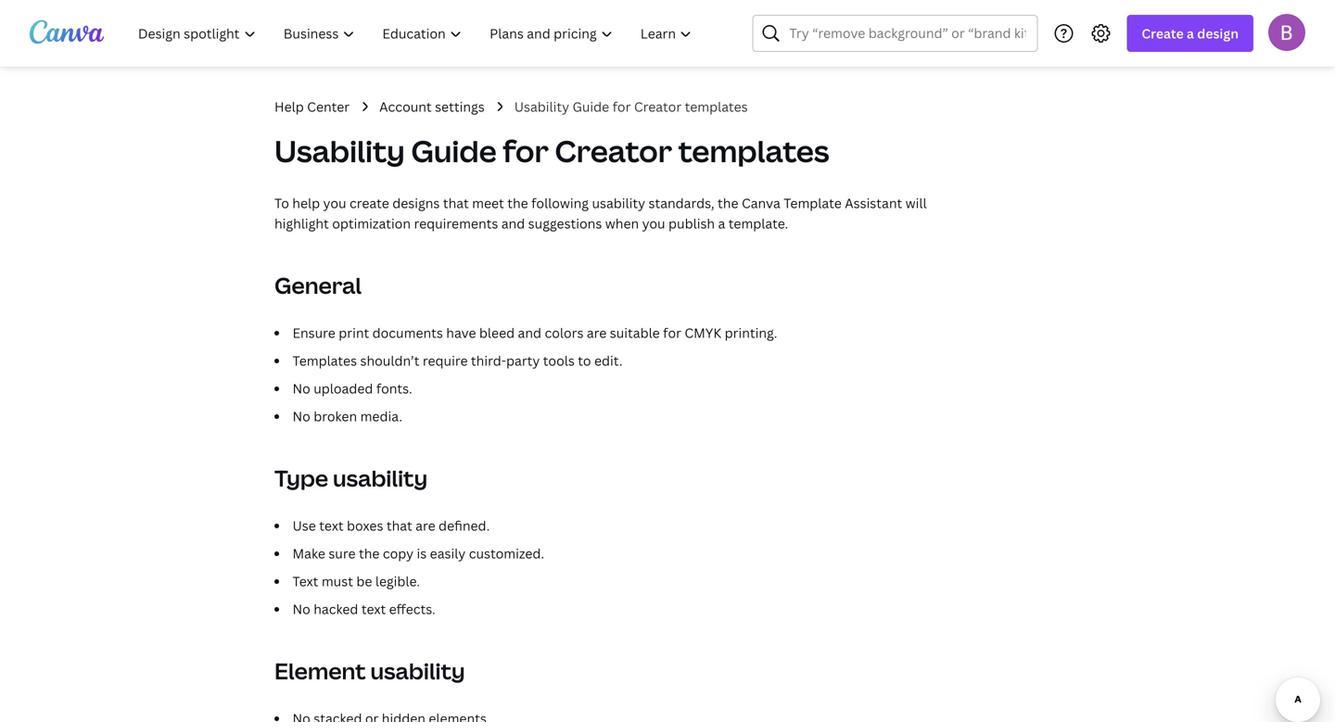 Task type: vqa. For each thing, say whether or not it's contained in the screenshot.
light beige sleek and simple blogger personal website website by canva creative studio
no



Task type: describe. For each thing, give the bounding box(es) containing it.
element usability
[[275, 656, 465, 686]]

help
[[275, 98, 304, 115]]

ensure
[[293, 324, 336, 342]]

type
[[275, 463, 328, 494]]

create
[[1142, 25, 1184, 42]]

type usability
[[275, 463, 428, 494]]

1 vertical spatial usability
[[275, 131, 405, 171]]

0 vertical spatial guide
[[573, 98, 610, 115]]

1 horizontal spatial you
[[643, 215, 666, 232]]

no for no hacked text effects.
[[293, 601, 311, 618]]

copy
[[383, 545, 414, 563]]

2 vertical spatial for
[[663, 324, 682, 342]]

1 vertical spatial for
[[503, 131, 549, 171]]

center
[[307, 98, 350, 115]]

no for no uploaded fonts.
[[293, 380, 311, 398]]

make
[[293, 545, 326, 563]]

0 vertical spatial templates
[[685, 98, 748, 115]]

text must be legible.
[[293, 573, 420, 590]]

1 horizontal spatial for
[[613, 98, 631, 115]]

0 vertical spatial usability guide for creator templates
[[515, 98, 748, 115]]

templates
[[293, 352, 357, 370]]

when
[[606, 215, 639, 232]]

third-
[[471, 352, 507, 370]]

1 vertical spatial templates
[[679, 131, 830, 171]]

no for no broken media.
[[293, 408, 311, 425]]

have
[[446, 324, 476, 342]]

usability for element usability
[[371, 656, 465, 686]]

printing.
[[725, 324, 778, 342]]

2 horizontal spatial the
[[718, 194, 739, 212]]

1 horizontal spatial usability
[[515, 98, 570, 115]]

usability for type usability
[[333, 463, 428, 494]]

1 horizontal spatial are
[[587, 324, 607, 342]]

media.
[[360, 408, 403, 425]]

0 horizontal spatial that
[[387, 517, 413, 535]]

to help you create designs that meet the following usability standards, the canva template assistant will highlight optimization requirements and suggestions when you publish a template.
[[275, 194, 927, 232]]

template.
[[729, 215, 789, 232]]

help center link
[[275, 96, 350, 117]]

settings
[[435, 98, 485, 115]]

defined.
[[439, 517, 490, 535]]

canva
[[742, 194, 781, 212]]

0 horizontal spatial are
[[416, 517, 436, 535]]

that inside 'to help you create designs that meet the following usability standards, the canva template assistant will highlight optimization requirements and suggestions when you publish a template.'
[[443, 194, 469, 212]]

to
[[578, 352, 591, 370]]

top level navigation element
[[126, 15, 708, 52]]

text
[[293, 573, 319, 590]]

1 vertical spatial usability guide for creator templates
[[275, 131, 830, 171]]

requirements
[[414, 215, 498, 232]]

help
[[292, 194, 320, 212]]

highlight
[[275, 215, 329, 232]]

0 horizontal spatial the
[[359, 545, 380, 563]]

create a design
[[1142, 25, 1239, 42]]

suitable
[[610, 324, 660, 342]]

make sure the copy is easily customized.
[[293, 545, 545, 563]]

0 horizontal spatial guide
[[411, 131, 497, 171]]

optimization
[[332, 215, 411, 232]]

assistant
[[845, 194, 903, 212]]

require
[[423, 352, 468, 370]]

tools
[[543, 352, 575, 370]]

1 horizontal spatial the
[[508, 194, 529, 212]]



Task type: locate. For each thing, give the bounding box(es) containing it.
for
[[613, 98, 631, 115], [503, 131, 549, 171], [663, 324, 682, 342]]

account settings
[[380, 98, 485, 115]]

usability right settings
[[515, 98, 570, 115]]

a inside create a design dropdown button
[[1187, 25, 1195, 42]]

3 no from the top
[[293, 601, 311, 618]]

0 vertical spatial no
[[293, 380, 311, 398]]

text
[[319, 517, 344, 535], [362, 601, 386, 618]]

the right the 'meet'
[[508, 194, 529, 212]]

usability guide for creator templates link
[[515, 96, 748, 117]]

are up is
[[416, 517, 436, 535]]

suggestions
[[528, 215, 602, 232]]

a right "publish"
[[719, 215, 726, 232]]

1 horizontal spatial that
[[443, 194, 469, 212]]

1 horizontal spatial a
[[1187, 25, 1195, 42]]

edit.
[[595, 352, 623, 370]]

0 horizontal spatial text
[[319, 517, 344, 535]]

0 vertical spatial that
[[443, 194, 469, 212]]

text down be
[[362, 601, 386, 618]]

a
[[1187, 25, 1195, 42], [719, 215, 726, 232]]

broken
[[314, 408, 357, 425]]

following
[[532, 194, 589, 212]]

guide
[[573, 98, 610, 115], [411, 131, 497, 171]]

template
[[784, 194, 842, 212]]

1 vertical spatial creator
[[555, 131, 673, 171]]

no down 'text'
[[293, 601, 311, 618]]

sure
[[329, 545, 356, 563]]

0 vertical spatial creator
[[634, 98, 682, 115]]

1 vertical spatial are
[[416, 517, 436, 535]]

1 vertical spatial that
[[387, 517, 413, 535]]

cmyk
[[685, 324, 722, 342]]

0 horizontal spatial you
[[323, 194, 347, 212]]

the
[[508, 194, 529, 212], [718, 194, 739, 212], [359, 545, 380, 563]]

you right help
[[323, 194, 347, 212]]

templates shouldn't require third-party tools to edit.
[[293, 352, 623, 370]]

2 no from the top
[[293, 408, 311, 425]]

customized.
[[469, 545, 545, 563]]

fonts.
[[376, 380, 412, 398]]

0 vertical spatial usability
[[592, 194, 646, 212]]

to
[[275, 194, 289, 212]]

account
[[380, 98, 432, 115]]

create
[[350, 194, 389, 212]]

usability down "center"
[[275, 131, 405, 171]]

bob builder image
[[1269, 14, 1306, 51]]

the right sure
[[359, 545, 380, 563]]

text right use
[[319, 517, 344, 535]]

colors
[[545, 324, 584, 342]]

0 vertical spatial a
[[1187, 25, 1195, 42]]

documents
[[373, 324, 443, 342]]

1 no from the top
[[293, 380, 311, 398]]

ensure print documents have bleed and colors are suitable for cmyk printing.
[[293, 324, 778, 342]]

no left broken
[[293, 408, 311, 425]]

no down templates
[[293, 380, 311, 398]]

creator
[[634, 98, 682, 115], [555, 131, 673, 171]]

uploaded
[[314, 380, 373, 398]]

Try "remove background" or "brand kit" search field
[[790, 16, 1026, 51]]

1 vertical spatial a
[[719, 215, 726, 232]]

be
[[357, 573, 372, 590]]

usability guide for creator templates
[[515, 98, 748, 115], [275, 131, 830, 171]]

standards,
[[649, 194, 715, 212]]

and down the 'meet'
[[502, 215, 525, 232]]

and inside 'to help you create designs that meet the following usability standards, the canva template assistant will highlight optimization requirements and suggestions when you publish a template.'
[[502, 215, 525, 232]]

0 vertical spatial text
[[319, 517, 344, 535]]

element
[[275, 656, 366, 686]]

no uploaded fonts.
[[293, 380, 412, 398]]

account settings link
[[380, 96, 485, 117]]

1 horizontal spatial text
[[362, 601, 386, 618]]

usability down "effects."
[[371, 656, 465, 686]]

usability
[[515, 98, 570, 115], [275, 131, 405, 171]]

usability up "when"
[[592, 194, 646, 212]]

1 vertical spatial and
[[518, 324, 542, 342]]

0 vertical spatial are
[[587, 324, 607, 342]]

that up copy
[[387, 517, 413, 535]]

usability up the use text boxes that are defined.
[[333, 463, 428, 494]]

hacked
[[314, 601, 358, 618]]

the left canva
[[718, 194, 739, 212]]

use text boxes that are defined.
[[293, 517, 490, 535]]

1 horizontal spatial guide
[[573, 98, 610, 115]]

1 vertical spatial guide
[[411, 131, 497, 171]]

2 vertical spatial no
[[293, 601, 311, 618]]

a inside 'to help you create designs that meet the following usability standards, the canva template assistant will highlight optimization requirements and suggestions when you publish a template.'
[[719, 215, 726, 232]]

and
[[502, 215, 525, 232], [518, 324, 542, 342]]

meet
[[472, 194, 504, 212]]

1 vertical spatial usability
[[333, 463, 428, 494]]

0 vertical spatial you
[[323, 194, 347, 212]]

print
[[339, 324, 369, 342]]

1 vertical spatial text
[[362, 601, 386, 618]]

general
[[275, 270, 362, 301]]

help center
[[275, 98, 350, 115]]

a left the 'design'
[[1187, 25, 1195, 42]]

usability
[[592, 194, 646, 212], [333, 463, 428, 494], [371, 656, 465, 686]]

templates
[[685, 98, 748, 115], [679, 131, 830, 171]]

bleed
[[480, 324, 515, 342]]

2 horizontal spatial for
[[663, 324, 682, 342]]

you right "when"
[[643, 215, 666, 232]]

0 horizontal spatial a
[[719, 215, 726, 232]]

is
[[417, 545, 427, 563]]

publish
[[669, 215, 715, 232]]

0 horizontal spatial usability
[[275, 131, 405, 171]]

no hacked text effects.
[[293, 601, 436, 618]]

2 vertical spatial usability
[[371, 656, 465, 686]]

designs
[[393, 194, 440, 212]]

no
[[293, 380, 311, 398], [293, 408, 311, 425], [293, 601, 311, 618]]

0 horizontal spatial for
[[503, 131, 549, 171]]

are up "edit."
[[587, 324, 607, 342]]

1 vertical spatial no
[[293, 408, 311, 425]]

will
[[906, 194, 927, 212]]

must
[[322, 573, 353, 590]]

that
[[443, 194, 469, 212], [387, 517, 413, 535]]

create a design button
[[1127, 15, 1254, 52]]

party
[[507, 352, 540, 370]]

effects.
[[389, 601, 436, 618]]

design
[[1198, 25, 1239, 42]]

use
[[293, 517, 316, 535]]

shouldn't
[[360, 352, 420, 370]]

0 vertical spatial and
[[502, 215, 525, 232]]

easily
[[430, 545, 466, 563]]

boxes
[[347, 517, 384, 535]]

you
[[323, 194, 347, 212], [643, 215, 666, 232]]

1 vertical spatial you
[[643, 215, 666, 232]]

that up requirements
[[443, 194, 469, 212]]

no broken media.
[[293, 408, 403, 425]]

0 vertical spatial usability
[[515, 98, 570, 115]]

0 vertical spatial for
[[613, 98, 631, 115]]

legible.
[[376, 573, 420, 590]]

usability inside 'to help you create designs that meet the following usability standards, the canva template assistant will highlight optimization requirements and suggestions when you publish a template.'
[[592, 194, 646, 212]]

and up "party"
[[518, 324, 542, 342]]

are
[[587, 324, 607, 342], [416, 517, 436, 535]]



